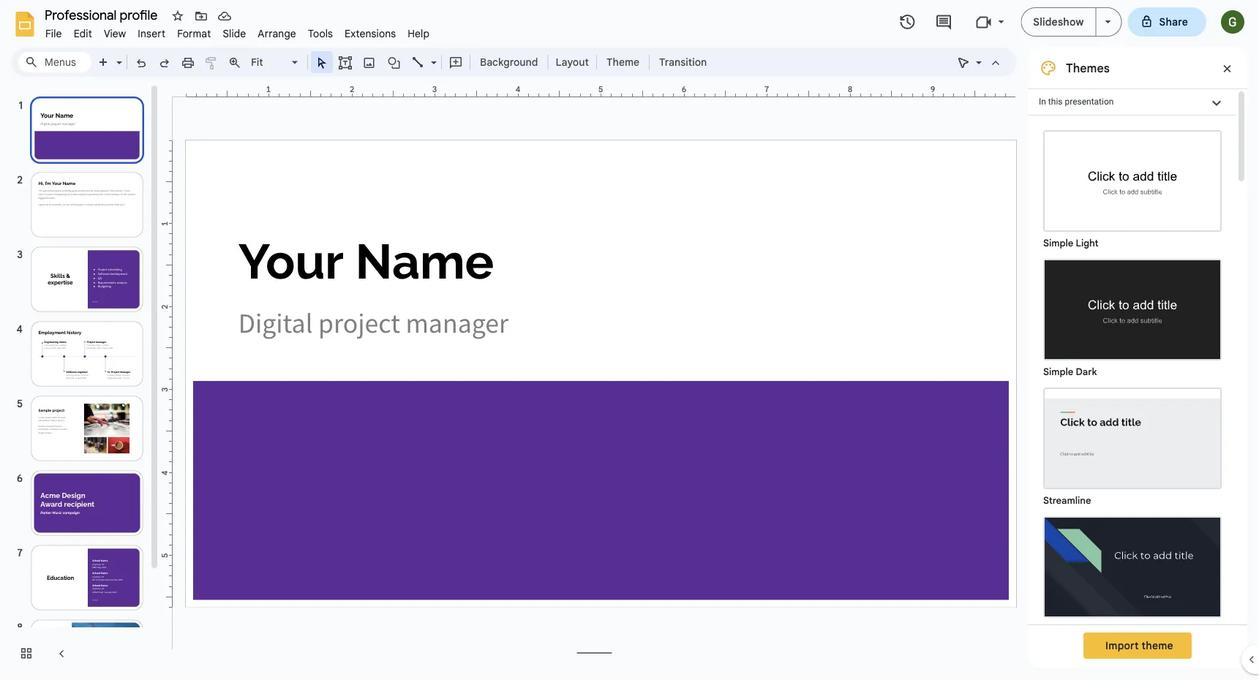 Task type: vqa. For each thing, say whether or not it's contained in the screenshot.
2nd Height
no



Task type: locate. For each thing, give the bounding box(es) containing it.
layout button
[[551, 51, 593, 73]]

edit menu item
[[68, 25, 98, 42]]

simple dark
[[1044, 366, 1097, 378]]

simple
[[1044, 237, 1074, 249], [1044, 366, 1074, 378]]

option group inside themes section
[[1028, 116, 1236, 681]]

Focus radio
[[1036, 509, 1230, 638]]

Streamline radio
[[1036, 381, 1230, 509]]

import theme
[[1106, 640, 1174, 652]]

light
[[1076, 237, 1099, 249]]

transition
[[659, 56, 707, 68]]

Star checkbox
[[168, 6, 188, 26]]

1 simple from the top
[[1044, 237, 1074, 249]]

this
[[1049, 97, 1063, 107]]

1 vertical spatial simple
[[1044, 366, 1074, 378]]

slide menu item
[[217, 25, 252, 42]]

themes
[[1066, 61, 1110, 75]]

simple left dark
[[1044, 366, 1074, 378]]

Zoom field
[[247, 52, 304, 73]]

0 vertical spatial simple
[[1044, 237, 1074, 249]]

simple for simple dark
[[1044, 366, 1074, 378]]

in
[[1039, 97, 1046, 107]]

mode and view toolbar
[[952, 48, 1008, 77]]

view
[[104, 27, 126, 40]]

help menu item
[[402, 25, 436, 42]]

format
[[177, 27, 211, 40]]

slide
[[223, 27, 246, 40]]

menu bar containing file
[[40, 19, 436, 43]]

Zoom text field
[[249, 52, 290, 72]]

dark
[[1076, 366, 1097, 378]]

arrange menu item
[[252, 25, 302, 42]]

main toolbar
[[91, 51, 714, 73]]

2 simple from the top
[[1044, 366, 1074, 378]]

help
[[408, 27, 430, 40]]

option group containing simple light
[[1028, 116, 1236, 681]]

in this presentation
[[1039, 97, 1114, 107]]

tools menu item
[[302, 25, 339, 42]]

view menu item
[[98, 25, 132, 42]]

simple left light at the right
[[1044, 237, 1074, 249]]

presentation
[[1065, 97, 1114, 107]]

option group
[[1028, 116, 1236, 681]]

transition button
[[653, 51, 714, 73]]

format menu item
[[171, 25, 217, 42]]

arrange
[[258, 27, 296, 40]]

simple light
[[1044, 237, 1099, 249]]

navigation
[[0, 83, 161, 681]]

extensions menu item
[[339, 25, 402, 42]]

simple for simple light
[[1044, 237, 1074, 249]]

layout
[[556, 56, 589, 68]]

menu bar
[[40, 19, 436, 43]]

focus image
[[1045, 518, 1221, 617]]

slideshow button
[[1021, 7, 1097, 37]]



Task type: describe. For each thing, give the bounding box(es) containing it.
extensions
[[345, 27, 396, 40]]

theme
[[1142, 640, 1174, 652]]

tools
[[308, 27, 333, 40]]

background
[[480, 56, 538, 68]]

import
[[1106, 640, 1139, 652]]

file
[[45, 27, 62, 40]]

slideshow
[[1034, 15, 1084, 28]]

new slide with layout image
[[113, 53, 122, 58]]

Simple Dark radio
[[1036, 252, 1230, 381]]

Simple Light radio
[[1036, 123, 1230, 681]]

insert
[[138, 27, 166, 40]]

in this presentation tab
[[1028, 89, 1236, 116]]

menu bar inside menu bar banner
[[40, 19, 436, 43]]

theme button
[[600, 51, 646, 73]]

navigation inside themes application
[[0, 83, 161, 681]]

presentation options image
[[1105, 20, 1111, 23]]

menu bar banner
[[0, 0, 1260, 681]]

share
[[1160, 15, 1189, 28]]

Rename text field
[[40, 6, 166, 23]]

file menu item
[[40, 25, 68, 42]]

edit
[[74, 27, 92, 40]]

import theme button
[[1084, 633, 1192, 659]]

background button
[[474, 51, 545, 73]]

Menus field
[[18, 52, 91, 72]]

streamline
[[1044, 495, 1092, 507]]

themes application
[[0, 0, 1260, 681]]

theme
[[607, 56, 640, 68]]

shape image
[[386, 52, 403, 72]]

themes section
[[1028, 48, 1248, 681]]

insert menu item
[[132, 25, 171, 42]]

insert image image
[[361, 52, 378, 72]]

share button
[[1128, 7, 1207, 37]]



